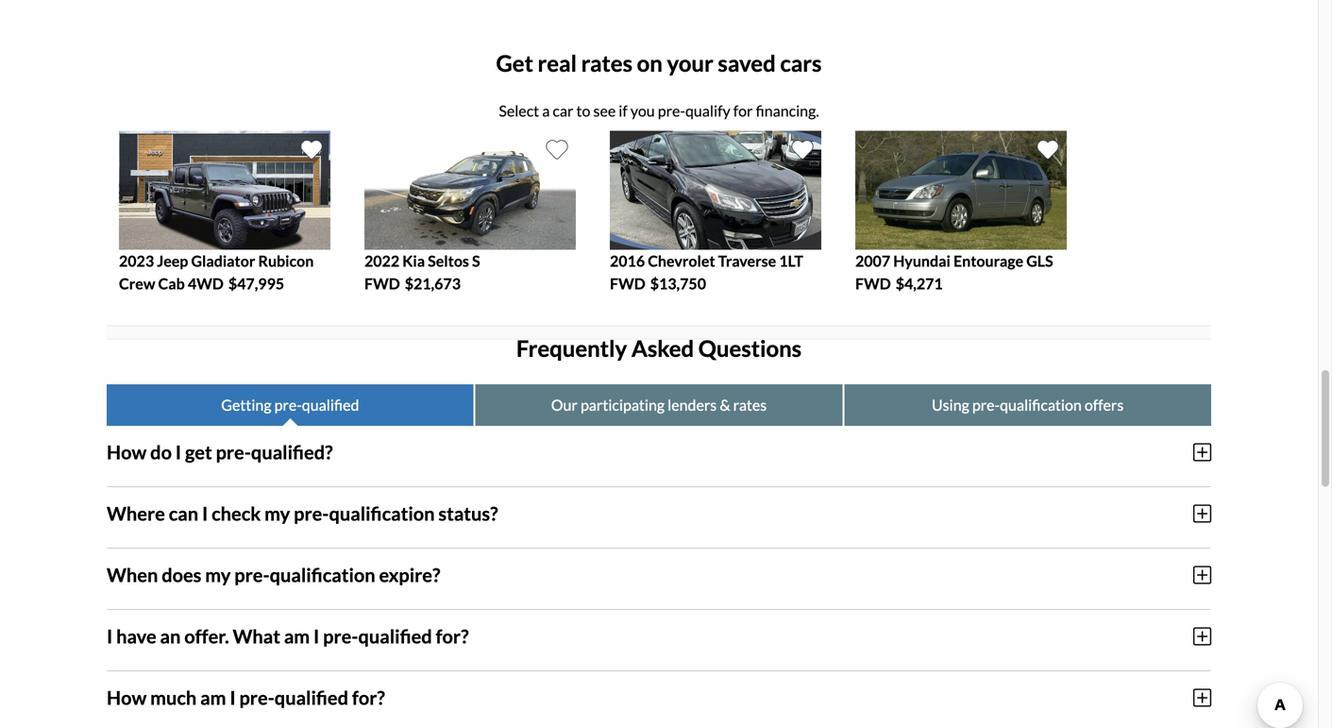 Task type: locate. For each thing, give the bounding box(es) containing it.
get
[[496, 50, 534, 77]]

qualified down "i have an offer. what am i pre-qualified for?"
[[275, 687, 349, 709]]

fwd inside 2007 hyundai entourage gls fwd
[[856, 274, 891, 293]]

getting
[[221, 396, 272, 414]]

qualified?
[[251, 441, 333, 464]]

0 vertical spatial my
[[265, 503, 290, 525]]

offers
[[1085, 396, 1124, 414]]

an
[[160, 625, 181, 648]]

qualification down where can i check my pre-qualification status?
[[270, 564, 376, 587]]

my right check
[[265, 503, 290, 525]]

1 vertical spatial how
[[107, 687, 147, 709]]

0 vertical spatial for?
[[436, 625, 469, 648]]

$47,995
[[228, 274, 284, 293]]

gladiator
[[191, 252, 255, 270]]

1 plus square image from the top
[[1194, 504, 1212, 524]]

i right do at the left bottom of the page
[[175, 441, 181, 464]]

i have an offer. what am i pre-qualified for? button
[[107, 610, 1212, 663]]

fwd for 2022 kia seltos s fwd
[[365, 274, 400, 293]]

1 vertical spatial my
[[205, 564, 231, 587]]

2 how from the top
[[107, 687, 147, 709]]

where
[[107, 503, 165, 525]]

am right what
[[284, 625, 310, 648]]

0 vertical spatial how
[[107, 441, 147, 464]]

pre- inside button
[[274, 396, 302, 414]]

3 fwd from the left
[[856, 274, 891, 293]]

what
[[233, 625, 281, 648]]

tab list
[[107, 130, 1212, 339]]

my right does
[[205, 564, 231, 587]]

i
[[175, 441, 181, 464], [202, 503, 208, 525], [107, 625, 113, 648], [314, 625, 320, 648], [230, 687, 236, 709]]

plus square image inside "how much am i pre-qualified for?" button
[[1194, 688, 1212, 708]]

if
[[619, 101, 628, 120]]

4wd
[[188, 274, 224, 293]]

frequently
[[517, 335, 627, 362]]

1 vertical spatial am
[[200, 687, 226, 709]]

2 horizontal spatial fwd
[[856, 274, 891, 293]]

your
[[667, 50, 714, 77]]

pre- right 'get'
[[216, 441, 251, 464]]

1 plus square image from the top
[[1194, 442, 1212, 463]]

i right the can
[[202, 503, 208, 525]]

qualification inside the where can i check my pre-qualification status? button
[[329, 503, 435, 525]]

seltos
[[428, 252, 469, 270]]

participating
[[581, 396, 665, 414]]

how inside how do i get pre-qualified? button
[[107, 441, 147, 464]]

1 vertical spatial plus square image
[[1194, 565, 1212, 586]]

have
[[116, 625, 156, 648]]

plus square image for i
[[1194, 626, 1212, 647]]

a
[[542, 101, 550, 120]]

fwd down 2007
[[856, 274, 891, 293]]

i right much
[[230, 687, 236, 709]]

my
[[265, 503, 290, 525], [205, 564, 231, 587]]

frequently asked questions tab list
[[107, 385, 1212, 426]]

2 vertical spatial plus square image
[[1194, 688, 1212, 708]]

2 plus square image from the top
[[1194, 626, 1212, 647]]

see
[[594, 101, 616, 120]]

i right what
[[314, 625, 320, 648]]

fwd down 2016
[[610, 274, 646, 293]]

financing.
[[756, 101, 820, 120]]

qualification up expire? at the bottom left of page
[[329, 503, 435, 525]]

plus square image inside the where can i check my pre-qualification status? button
[[1194, 504, 1212, 524]]

0 horizontal spatial my
[[205, 564, 231, 587]]

2023 jeep gladiator rubicon crew cab 4wd
[[119, 252, 314, 293]]

$13,750
[[651, 274, 707, 293]]

fwd
[[365, 274, 400, 293], [610, 274, 646, 293], [856, 274, 891, 293]]

1 horizontal spatial for?
[[436, 625, 469, 648]]

1 vertical spatial for?
[[352, 687, 385, 709]]

2 vertical spatial qualified
[[275, 687, 349, 709]]

pre- right you
[[658, 101, 686, 120]]

qualified down expire? at the bottom left of page
[[358, 625, 432, 648]]

0 vertical spatial plus square image
[[1194, 442, 1212, 463]]

2 plus square image from the top
[[1194, 565, 1212, 586]]

how
[[107, 441, 147, 464], [107, 687, 147, 709]]

on
[[637, 50, 663, 77]]

2 fwd from the left
[[610, 274, 646, 293]]

get real rates on your saved cars
[[496, 50, 822, 77]]

my inside the when does my pre-qualification expire? button
[[205, 564, 231, 587]]

0 vertical spatial plus square image
[[1194, 504, 1212, 524]]

plus square image for when does my pre-qualification expire?
[[1194, 565, 1212, 586]]

1 horizontal spatial fwd
[[610, 274, 646, 293]]

1 vertical spatial qualified
[[358, 625, 432, 648]]

tab list containing 2023 jeep gladiator rubicon crew cab 4wd
[[107, 130, 1212, 339]]

1 horizontal spatial am
[[284, 625, 310, 648]]

pre- right using
[[973, 396, 1000, 414]]

select a car to see if you pre-qualify for financing.
[[499, 101, 820, 120]]

1 vertical spatial qualification
[[329, 503, 435, 525]]

fwd down 2022
[[365, 274, 400, 293]]

pre- down what
[[239, 687, 275, 709]]

rates left on
[[581, 50, 633, 77]]

1 vertical spatial plus square image
[[1194, 626, 1212, 647]]

how inside "how much am i pre-qualified for?" button
[[107, 687, 147, 709]]

pre- right getting
[[274, 396, 302, 414]]

for?
[[436, 625, 469, 648], [352, 687, 385, 709]]

fwd for 2016 chevrolet traverse 1lt fwd
[[610, 274, 646, 293]]

rates right '&' at the right bottom of page
[[734, 396, 767, 414]]

getting pre-qualified button
[[107, 385, 474, 426]]

gls
[[1027, 252, 1054, 270]]

how left do at the left bottom of the page
[[107, 441, 147, 464]]

for? inside i have an offer. what am i pre-qualified for? button
[[436, 625, 469, 648]]

0 vertical spatial rates
[[581, 50, 633, 77]]

qualification
[[1000, 396, 1082, 414], [329, 503, 435, 525], [270, 564, 376, 587]]

rates
[[581, 50, 633, 77], [734, 396, 767, 414]]

s
[[472, 252, 480, 270]]

qualified up "qualified?"
[[302, 396, 359, 414]]

2016
[[610, 252, 645, 270]]

qualified
[[302, 396, 359, 414], [358, 625, 432, 648], [275, 687, 349, 709]]

plus square image inside i have an offer. what am i pre-qualified for? button
[[1194, 626, 1212, 647]]

0 horizontal spatial for?
[[352, 687, 385, 709]]

hyundai
[[894, 252, 951, 270]]

expire?
[[379, 564, 441, 587]]

qualification left 'offers'
[[1000, 396, 1082, 414]]

am
[[284, 625, 310, 648], [200, 687, 226, 709]]

1 how from the top
[[107, 441, 147, 464]]

0 horizontal spatial am
[[200, 687, 226, 709]]

pre- right what
[[323, 625, 358, 648]]

0 vertical spatial qualification
[[1000, 396, 1082, 414]]

am right much
[[200, 687, 226, 709]]

0 vertical spatial am
[[284, 625, 310, 648]]

plus square image inside the when does my pre-qualification expire? button
[[1194, 565, 1212, 586]]

how for how much am i pre-qualified for?
[[107, 687, 147, 709]]

do
[[150, 441, 172, 464]]

2023
[[119, 252, 154, 270]]

plus square image
[[1194, 504, 1212, 524], [1194, 565, 1212, 586]]

kia
[[403, 252, 425, 270]]

1 vertical spatial rates
[[734, 396, 767, 414]]

plus square image for where can i check my pre-qualification status?
[[1194, 504, 1212, 524]]

pre-
[[658, 101, 686, 120], [274, 396, 302, 414], [973, 396, 1000, 414], [216, 441, 251, 464], [294, 503, 329, 525], [235, 564, 270, 587], [323, 625, 358, 648], [239, 687, 275, 709]]

qualification inside the when does my pre-qualification expire? button
[[270, 564, 376, 587]]

1 horizontal spatial rates
[[734, 396, 767, 414]]

cab
[[158, 274, 185, 293]]

2007
[[856, 252, 891, 270]]

fwd inside 2022 kia seltos s fwd
[[365, 274, 400, 293]]

how left much
[[107, 687, 147, 709]]

using
[[932, 396, 970, 414]]

2 vertical spatial qualification
[[270, 564, 376, 587]]

status?
[[439, 503, 498, 525]]

plus square image
[[1194, 442, 1212, 463], [1194, 626, 1212, 647], [1194, 688, 1212, 708]]

qualification inside "using pre-qualification offers" button
[[1000, 396, 1082, 414]]

3 plus square image from the top
[[1194, 688, 1212, 708]]

1 fwd from the left
[[365, 274, 400, 293]]

1 horizontal spatial my
[[265, 503, 290, 525]]

0 vertical spatial qualified
[[302, 396, 359, 414]]

check
[[212, 503, 261, 525]]

fwd inside 2016 chevrolet traverse 1lt fwd
[[610, 274, 646, 293]]

0 horizontal spatial fwd
[[365, 274, 400, 293]]



Task type: describe. For each thing, give the bounding box(es) containing it.
i inside "how much am i pre-qualified for?" button
[[230, 687, 236, 709]]

0 horizontal spatial rates
[[581, 50, 633, 77]]

i left the have
[[107, 625, 113, 648]]

asked
[[632, 335, 694, 362]]

crew
[[119, 274, 155, 293]]

when does my pre-qualification expire? button
[[107, 549, 1212, 602]]

fwd for 2007 hyundai entourage gls fwd
[[856, 274, 891, 293]]

saved
[[718, 50, 776, 77]]

our
[[551, 396, 578, 414]]

2007 hyundai entourage gls fwd
[[856, 252, 1054, 293]]

i have an offer. what am i pre-qualified for?
[[107, 625, 469, 648]]

&
[[720, 396, 731, 414]]

getting pre-qualified
[[221, 396, 359, 414]]

where can i check my pre-qualification status? button
[[107, 487, 1212, 540]]

my inside the where can i check my pre-qualification status? button
[[265, 503, 290, 525]]

plus square image for for?
[[1194, 688, 1212, 708]]

traverse
[[718, 252, 777, 270]]

can
[[169, 503, 198, 525]]

to
[[577, 101, 591, 120]]

rates inside 'button'
[[734, 396, 767, 414]]

$21,673
[[405, 274, 461, 293]]

2016 chevrolet traverse 1lt fwd
[[610, 252, 804, 293]]

getting pre-qualified tab panel
[[107, 426, 1212, 728]]

real
[[538, 50, 577, 77]]

$4,271
[[896, 274, 943, 293]]

for? inside "how much am i pre-qualified for?" button
[[352, 687, 385, 709]]

does
[[162, 564, 202, 587]]

using pre-qualification offers button
[[845, 385, 1212, 426]]

offer.
[[184, 625, 229, 648]]

you
[[631, 101, 655, 120]]

pre- up what
[[235, 564, 270, 587]]

jeep
[[157, 252, 188, 270]]

using pre-qualification offers
[[932, 396, 1124, 414]]

cars
[[781, 50, 822, 77]]

how much am i pre-qualified for?
[[107, 687, 385, 709]]

for
[[734, 101, 753, 120]]

our participating lenders & rates
[[551, 396, 767, 414]]

2022
[[365, 252, 400, 270]]

2022 kia seltos s fwd
[[365, 252, 480, 293]]

qualified inside button
[[302, 396, 359, 414]]

much
[[150, 687, 197, 709]]

rubicon
[[258, 252, 314, 270]]

i inside how do i get pre-qualified? button
[[175, 441, 181, 464]]

qualify
[[686, 101, 731, 120]]

plus square image inside how do i get pre-qualified? button
[[1194, 442, 1212, 463]]

questions
[[699, 335, 802, 362]]

i inside the where can i check my pre-qualification status? button
[[202, 503, 208, 525]]

when does my pre-qualification expire?
[[107, 564, 441, 587]]

entourage
[[954, 252, 1024, 270]]

how much am i pre-qualified for? button
[[107, 672, 1212, 725]]

how do i get pre-qualified?
[[107, 441, 333, 464]]

select
[[499, 101, 539, 120]]

pre- down "qualified?"
[[294, 503, 329, 525]]

how do i get pre-qualified? button
[[107, 426, 1212, 479]]

lenders
[[668, 396, 717, 414]]

get
[[185, 441, 212, 464]]

frequently asked questions
[[517, 335, 802, 362]]

where can i check my pre-qualification status?
[[107, 503, 498, 525]]

chevrolet
[[648, 252, 716, 270]]

how for how do i get pre-qualified?
[[107, 441, 147, 464]]

when
[[107, 564, 158, 587]]

1lt
[[780, 252, 804, 270]]

car
[[553, 101, 574, 120]]

our participating lenders & rates button
[[476, 385, 843, 426]]



Task type: vqa. For each thing, say whether or not it's contained in the screenshot.
'tab list'
yes



